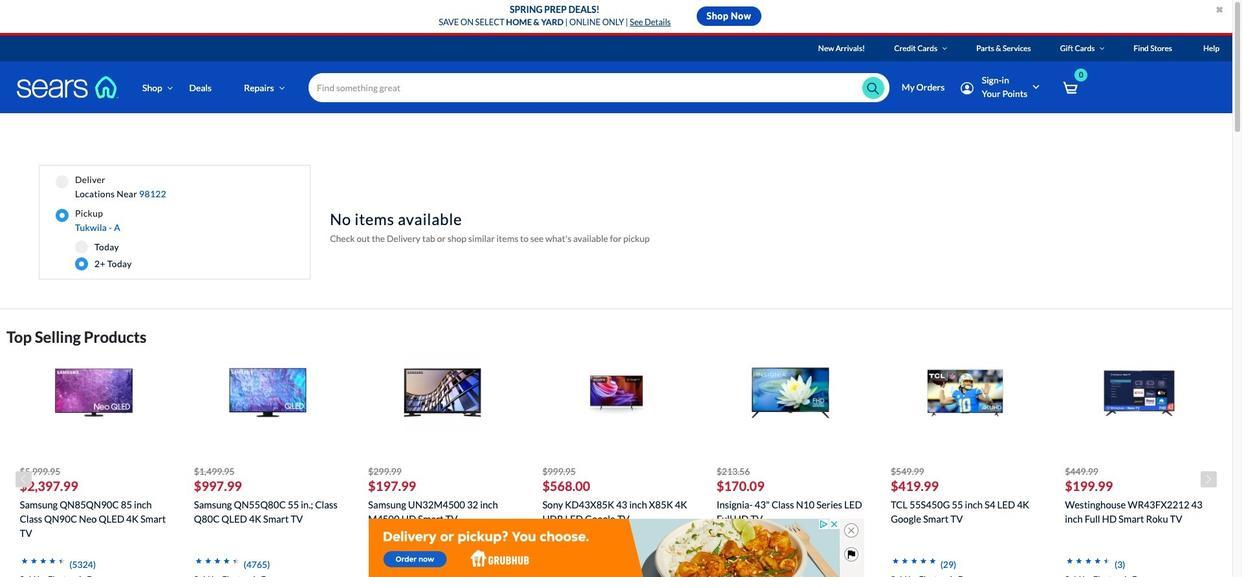 Task type: describe. For each thing, give the bounding box(es) containing it.
advertisement element
[[369, 519, 840, 577]]

view cart image
[[1064, 81, 1079, 95]]

westinghouse wr43fx2212 43 inch full hd smart roku tv image
[[1101, 354, 1179, 432]]

Search text field
[[309, 73, 890, 102]]

home image
[[16, 76, 120, 99]]

samsung un32m4500 32 inch m4500 hd smart tv image
[[404, 354, 481, 432]]



Task type: vqa. For each thing, say whether or not it's contained in the screenshot.
212 Main 713-111V81BU Homcom Lift Chair for Elderly Power Lift Recliner Chair with Side Pocket & Remote Control for Living Room - Blue image
no



Task type: locate. For each thing, give the bounding box(es) containing it.
settings image
[[961, 82, 974, 95]]

0 horizontal spatial angle down image
[[167, 83, 173, 92]]

samsung qn55q80c 55 in.; class q80c qled 4k smart tv image
[[229, 354, 307, 432]]

1 horizontal spatial angle down image
[[279, 83, 285, 92]]

insignia- 43" class n10 series led full hd tv image
[[752, 354, 830, 432]]

angle down image
[[943, 45, 948, 52]]

tcl 55s450g 55 inch s4 led 4k google smart tv image
[[927, 354, 1004, 432]]

2 horizontal spatial angle down image
[[1100, 45, 1105, 52]]

banner
[[0, 36, 1243, 132]]

angle down image
[[1100, 45, 1105, 52], [167, 83, 173, 92], [279, 83, 285, 92]]

main content
[[0, 113, 1233, 577]]

sony kd43x85k 43 inch x85k 4k hdr led google tv image
[[578, 354, 656, 432]]

samsung qn85qn90c 85 inch class qn90c neo qled 4k smart tv image
[[55, 354, 133, 432]]



